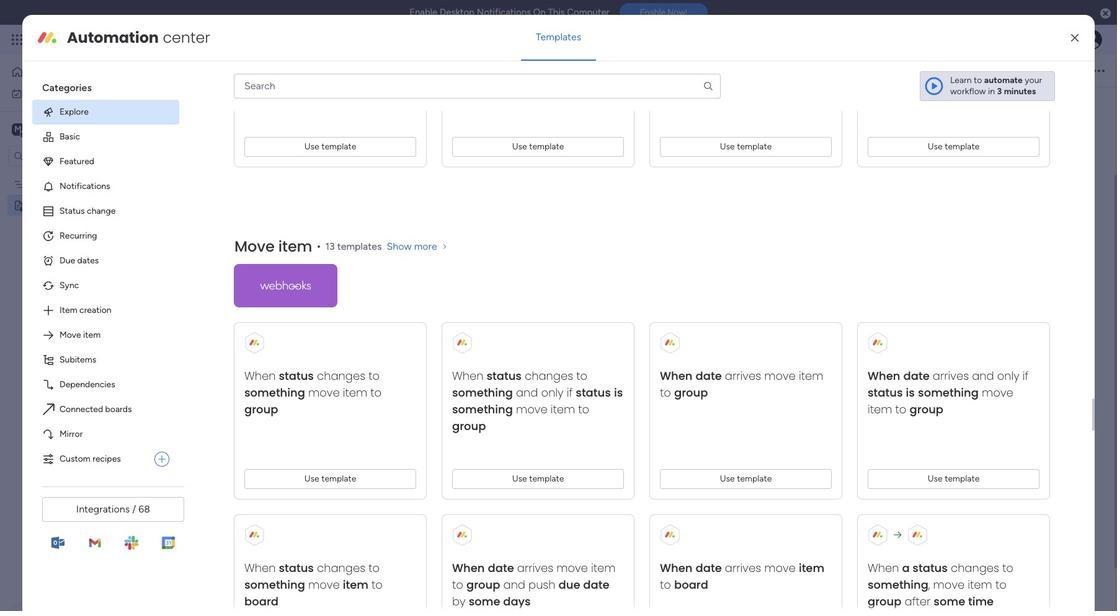 Task type: describe. For each thing, give the bounding box(es) containing it.
item
[[60, 305, 77, 316]]

dependencies
[[60, 380, 115, 390]]

lottie animation element
[[0, 487, 158, 612]]

item inside the when a status changes to something , move item to group after some time
[[968, 578, 993, 593]]

show more
[[387, 241, 437, 253]]

work for monday
[[100, 32, 123, 47]]

templates
[[536, 31, 582, 43]]

home image
[[11, 66, 24, 78]]

move inside the when a status changes to something , move item to group after some time
[[934, 578, 965, 593]]

when inside when status changes   to something move item to group
[[245, 369, 276, 384]]

when status changes   to something move item to board
[[245, 561, 383, 610]]

when an item is created as
[[245, 53, 379, 85]]

show
[[387, 241, 412, 253]]

dates
[[77, 256, 99, 266]]

lottie animation image
[[0, 487, 158, 612]]

for
[[239, 152, 250, 163]]

enable for enable desktop notifications on this computer
[[410, 7, 438, 18]]

finish
[[470, 406, 494, 418]]

when date arrives   and only if status is something
[[868, 369, 1029, 401]]

2 horizontal spatial an
[[972, 69, 986, 85]]

13 templates
[[325, 241, 382, 253]]

only inside the when status changes   to something and only if status is something move item to group
[[541, 385, 564, 401]]

3 minutes
[[998, 86, 1037, 97]]

my work
[[27, 88, 60, 98]]

item creation
[[60, 305, 111, 316]]

status change option
[[32, 199, 179, 224]]

categories list box
[[32, 71, 189, 472]]

push
[[529, 578, 556, 593]]

learn
[[951, 75, 972, 86]]

creation
[[79, 305, 111, 316]]

change
[[87, 206, 116, 217]]

to inside move item to
[[896, 402, 907, 418]]

1 horizontal spatial move item
[[235, 236, 312, 257]]

automation center
[[67, 27, 210, 48]]

workflow
[[951, 86, 987, 97]]

recipes
[[93, 454, 121, 465]]

enable for enable now!
[[640, 8, 666, 18]]

integrations / 68
[[76, 504, 150, 516]]

status inside when status changes   to something move item to group
[[279, 369, 314, 384]]

and inside when date arrives   and only if status is something
[[973, 369, 995, 384]]

dependencies option
[[32, 373, 179, 398]]

1 .
[[454, 132, 460, 144]]

sync
[[60, 280, 79, 291]]

and inside the when status changes   to something and only if status is something move item to group
[[516, 385, 538, 401]]

when inside the when status changes   to something and only if status is something move item to group
[[452, 369, 484, 384]]

status change
[[60, 206, 116, 217]]

this
[[548, 7, 565, 18]]

private board image
[[13, 200, 25, 211]]

mirror option
[[32, 423, 179, 447]]

item inside when status changes   to something move item to board
[[343, 578, 369, 593]]

priorities
[[201, 152, 237, 163]]

when inside when date arrives   and only if status is something
[[868, 369, 901, 384]]

dapulse close image
[[1101, 7, 1111, 20]]

move inside when date arrives   move item to board
[[765, 561, 796, 576]]

board activity image
[[947, 63, 962, 78]]

status inside when status changes   to something move item to board
[[279, 561, 314, 576]]

group inside the when status changes   to something and only if status is something move item to group
[[452, 419, 486, 434]]

marketing
[[29, 179, 68, 190]]

,
[[929, 578, 931, 593]]

group inside group and   push due date by some days
[[467, 578, 500, 593]]

templates
[[337, 241, 382, 253]]

the
[[252, 152, 266, 163]]

see plans image
[[206, 32, 217, 47]]

mirror
[[60, 429, 83, 440]]

normal
[[307, 65, 335, 76]]

if inside when date arrives   and only if status is something
[[1023, 369, 1029, 384]]

created
[[335, 53, 379, 68]]

something inside when status changes   to something move item to group
[[245, 385, 305, 401]]

when inside when an item is created as
[[245, 53, 276, 68]]

slide
[[501, 386, 521, 398]]

basic
[[60, 131, 80, 142]]

0 vertical spatial notifications
[[477, 7, 531, 18]]

workspace selection element
[[12, 122, 104, 138]]

management
[[125, 32, 193, 47]]

your workflow in
[[951, 75, 1043, 97]]

changes inside when status changes   to something move item to board
[[317, 561, 366, 576]]

undo ⌘+z image
[[234, 65, 245, 76]]

categories
[[42, 82, 92, 94]]

1
[[454, 132, 458, 144]]

when status changes   to something move item to group
[[245, 369, 382, 418]]

main workspace
[[29, 123, 102, 135]]

now!
[[668, 8, 688, 18]]

1 horizontal spatial an
[[556, 69, 570, 85]]

by
[[452, 594, 466, 610]]

custom recipes
[[60, 454, 121, 465]]

when inside when date arrives   move item to board
[[660, 561, 693, 576]]

create slide deck
[[470, 386, 545, 398]]

monday work management
[[55, 32, 193, 47]]

changes inside when status changes   to something move item to group
[[317, 369, 366, 384]]

13
[[325, 241, 335, 253]]

recurring
[[60, 231, 97, 241]]

deck
[[523, 386, 545, 398]]

style button
[[522, 60, 553, 81]]

changes inside the when status changes   to something and only if status is something move item to group
[[525, 369, 574, 384]]

something inside when date arrives   and only if status is something
[[919, 385, 979, 401]]

📋
[[438, 338, 451, 353]]

1 vertical spatial when date
[[452, 561, 514, 576]]

featured option
[[32, 149, 179, 174]]

/
[[132, 504, 136, 516]]

move item inside option
[[60, 330, 101, 341]]

.
[[458, 132, 460, 144]]

enable now!
[[640, 8, 688, 18]]

0 horizontal spatial in
[[599, 69, 611, 85]]

computer
[[567, 7, 610, 18]]

if inside the when status changes   to something and only if status is something move item to group
[[567, 385, 573, 401]]

item inside move item to
[[868, 402, 893, 418]]

arrives inside when date arrives   and only if status is something
[[933, 369, 969, 384]]

date inside group and   push due date by some days
[[584, 578, 610, 593]]

v2 ellipsis image
[[1094, 63, 1105, 79]]

mention image
[[565, 64, 577, 77]]

your
[[1025, 75, 1043, 86]]

style
[[528, 65, 548, 76]]

move item to
[[868, 385, 1014, 418]]

layout image
[[427, 65, 438, 76]]

when date arrives   move item to board
[[660, 561, 825, 593]]

search image
[[703, 81, 714, 92]]

board inside when date arrives   move item to board
[[675, 578, 709, 593]]

notifications option
[[32, 174, 179, 199]]

integrations / 68 button
[[42, 498, 184, 522]]

arrives   move item to for when date
[[660, 369, 824, 401]]

report
[[496, 406, 524, 418]]

desktop
[[440, 7, 475, 18]]

is inside the when status changes   to something and only if status is something move item to group
[[614, 385, 623, 401]]

custom
[[60, 454, 90, 465]]

notes
[[29, 200, 53, 211]]



Task type: vqa. For each thing, say whether or not it's contained in the screenshot.
Update feed image
no



Task type: locate. For each thing, give the bounding box(es) containing it.
status inside when date arrives   and only if status is something
[[868, 385, 903, 401]]

move inside option
[[60, 330, 81, 341]]

1 vertical spatial if
[[567, 385, 573, 401]]

2 changes   to create an from the left
[[929, 53, 1004, 85]]

1 vertical spatial work
[[41, 88, 60, 98]]

to inside when date arrives   move item to board
[[660, 578, 671, 593]]

is inside when date arrives   and only if status is something
[[906, 385, 915, 401]]

more
[[414, 241, 437, 253]]

0 horizontal spatial an
[[279, 53, 293, 68]]

item creation option
[[32, 298, 179, 323]]

create
[[758, 53, 801, 68], [516, 69, 553, 85], [932, 69, 968, 85], [470, 386, 498, 398]]

days
[[503, 594, 531, 610]]

date
[[696, 369, 722, 384], [904, 369, 930, 384], [488, 561, 514, 576], [696, 561, 722, 576], [584, 578, 610, 593]]

date inside when date arrives   move item to board
[[696, 561, 722, 576]]

1 horizontal spatial board
[[675, 578, 709, 593]]

list box containing marketing plan
[[0, 171, 158, 384]]

0 vertical spatial when date
[[660, 369, 722, 384]]

None search field
[[234, 74, 721, 99]]

to
[[577, 53, 588, 68], [992, 53, 1004, 68], [974, 75, 983, 86], [369, 369, 380, 384], [577, 369, 588, 384], [371, 385, 382, 401], [660, 385, 671, 401], [579, 402, 590, 418], [896, 402, 907, 418], [369, 561, 380, 576], [1003, 561, 1014, 576], [372, 578, 383, 593], [452, 578, 464, 593], [660, 578, 671, 593], [996, 578, 1007, 593]]

1 horizontal spatial only
[[998, 369, 1020, 384]]

0 vertical spatial board
[[675, 578, 709, 593]]

3
[[998, 86, 1002, 97]]

enable inside 'button'
[[640, 8, 666, 18]]

1 horizontal spatial work
[[100, 32, 123, 47]]

workspace
[[53, 123, 102, 135]]

1 vertical spatial board
[[245, 594, 279, 610]]

numbered list image
[[477, 65, 488, 76]]

arrives inside when date arrives   move item to board
[[725, 561, 762, 576]]

move item option
[[32, 323, 179, 348]]

1 horizontal spatial enable
[[640, 8, 666, 18]]

in inside "your workflow in"
[[989, 86, 996, 97]]

item inside when an item is created as
[[297, 53, 321, 68]]

automation  center image
[[37, 28, 57, 48]]

move inside move item to
[[982, 385, 1014, 401]]

some left the time
[[934, 594, 966, 610]]

Search in workspace field
[[26, 149, 104, 163]]

1 image
[[452, 92, 456, 96]]

share
[[1054, 65, 1076, 75]]

workspace image
[[12, 123, 24, 136]]

0 horizontal spatial work
[[41, 88, 60, 98]]

when inside the when a status changes to something , move item to group after some time
[[868, 561, 900, 576]]

enable
[[410, 7, 438, 18], [640, 8, 666, 18]]

explore
[[60, 107, 89, 117]]

boards
[[105, 405, 132, 415]]

use template button
[[245, 137, 416, 157], [452, 137, 624, 157], [660, 137, 832, 157], [868, 137, 1040, 157], [245, 470, 416, 490], [452, 470, 624, 490], [660, 470, 832, 490], [868, 470, 1040, 490]]

due
[[60, 256, 75, 266]]

0 horizontal spatial arrives   move item to
[[452, 561, 616, 593]]

kendall parks image
[[1083, 30, 1103, 50]]

upcoming
[[454, 338, 512, 353]]

0 horizontal spatial some
[[469, 594, 501, 610]]

0 horizontal spatial when date
[[452, 561, 514, 576]]

move item
[[235, 236, 312, 257], [60, 330, 101, 341]]

work right my
[[41, 88, 60, 98]]

item
[[297, 53, 321, 68], [279, 236, 312, 257], [83, 330, 101, 341], [799, 369, 824, 384], [343, 385, 368, 401], [551, 402, 575, 418], [868, 402, 893, 418], [591, 561, 616, 576], [799, 561, 825, 576], [343, 578, 369, 593], [968, 578, 993, 593]]

share button
[[1031, 61, 1082, 80]]

status
[[60, 206, 85, 217]]

arrives
[[725, 369, 762, 384], [933, 369, 969, 384], [517, 561, 554, 576], [725, 561, 762, 576]]

main
[[29, 123, 50, 135]]

some right by on the bottom left of page
[[469, 594, 501, 610]]

an inside when an item is created as
[[279, 53, 293, 68]]

some
[[469, 594, 501, 610], [934, 594, 966, 610]]

1 vertical spatial arrives   move item to
[[452, 561, 616, 593]]

something inside the when a status changes to something , move item to group after some time
[[868, 578, 929, 593]]

1 vertical spatial move item
[[60, 330, 101, 341]]

arrives   move item to for and   push
[[452, 561, 616, 593]]

plan
[[70, 179, 86, 190]]

automate
[[985, 75, 1023, 86]]

basic option
[[32, 125, 179, 149]]

changes   to create an
[[513, 53, 588, 85], [929, 53, 1004, 85]]

0 horizontal spatial board
[[245, 594, 279, 610]]

move
[[765, 369, 796, 384], [308, 385, 340, 401], [982, 385, 1014, 401], [516, 402, 548, 418], [557, 561, 588, 576], [765, 561, 796, 576], [308, 578, 340, 593], [934, 578, 965, 593]]

if
[[1023, 369, 1029, 384], [567, 385, 573, 401]]

center
[[163, 27, 210, 48]]

2 horizontal spatial is
[[906, 385, 915, 401]]

work inside button
[[41, 88, 60, 98]]

0 horizontal spatial only
[[541, 385, 564, 401]]

notifications up status change
[[60, 181, 110, 192]]

m
[[14, 124, 22, 134]]

explore option
[[32, 100, 179, 125]]

show more link
[[387, 241, 450, 253]]

a
[[903, 561, 910, 576]]

and up report
[[516, 385, 538, 401]]

and inside group and   push due date by some days
[[504, 578, 526, 593]]

group and   push due date by some days
[[452, 578, 610, 610]]

item inside move item option
[[83, 330, 101, 341]]

sync option
[[32, 274, 179, 298]]

1 horizontal spatial if
[[1023, 369, 1029, 384]]

move inside when status changes   to something move item to group
[[308, 385, 340, 401]]

arrives   move item to
[[660, 369, 824, 401], [452, 561, 616, 593]]

when inside when status changes   to something move item to board
[[245, 561, 276, 576]]

0 horizontal spatial is
[[324, 53, 332, 68]]

bulleted list image
[[456, 65, 467, 76]]

use
[[304, 141, 319, 152], [512, 141, 527, 152], [720, 141, 735, 152], [928, 141, 943, 152], [304, 474, 319, 485], [512, 474, 527, 485], [720, 474, 735, 485], [928, 474, 943, 485]]

1 horizontal spatial changes   to create an
[[929, 53, 1004, 85]]

enable left now!
[[640, 8, 666, 18]]

categories heading
[[32, 71, 179, 100]]

work right monday
[[100, 32, 123, 47]]

item inside the when status changes   to something and only if status is something move item to group
[[551, 402, 575, 418]]

text
[[337, 65, 353, 76]]

work for my
[[41, 88, 60, 98]]

enable now! button
[[620, 3, 708, 22]]

0 horizontal spatial notifications
[[60, 181, 110, 192]]

in
[[599, 69, 611, 85], [1015, 69, 1027, 85], [989, 86, 996, 97]]

enable desktop notifications on this computer
[[410, 7, 610, 18]]

featured
[[60, 156, 94, 167]]

1 horizontal spatial when date
[[660, 369, 722, 384]]

1 horizontal spatial in
[[989, 86, 996, 97]]

connected
[[60, 405, 103, 415]]

something inside when status changes   to something move item to board
[[245, 578, 305, 593]]

board
[[675, 578, 709, 593], [245, 594, 279, 610]]

1 horizontal spatial move
[[235, 236, 275, 257]]

item inside when status changes   to something move item to group
[[343, 385, 368, 401]]

date inside when date arrives   and only if status is something
[[904, 369, 930, 384]]

1 vertical spatial notifications
[[60, 181, 110, 192]]

an right style button
[[556, 69, 570, 85]]

group
[[675, 385, 708, 401], [245, 402, 278, 418], [910, 402, 944, 418], [452, 419, 486, 434], [467, 578, 500, 593], [868, 594, 902, 610]]

1 some from the left
[[469, 594, 501, 610]]

status inside the when a status changes to something , move item to group after some time
[[913, 561, 948, 576]]

some inside group and   push due date by some days
[[469, 594, 501, 610]]

on
[[534, 7, 546, 18]]

due
[[559, 578, 581, 593]]

2 some from the left
[[934, 594, 966, 610]]

changes   to create an up workflow
[[929, 53, 1004, 85]]

1 horizontal spatial notifications
[[477, 7, 531, 18]]

integrations
[[76, 504, 130, 516]]

automation
[[67, 27, 159, 48]]

connected boards option
[[32, 398, 179, 423]]

Search for a column type search field
[[234, 74, 721, 99]]

0 vertical spatial and
[[973, 369, 995, 384]]

in left 3
[[989, 86, 996, 97]]

move item up "subitems"
[[60, 330, 101, 341]]

work
[[100, 32, 123, 47], [41, 88, 60, 98]]

select product image
[[11, 34, 24, 46]]

enable left desktop
[[410, 7, 438, 18]]

2 vertical spatial and
[[504, 578, 526, 593]]

template
[[322, 141, 356, 152], [529, 141, 564, 152], [737, 141, 772, 152], [945, 141, 980, 152], [322, 474, 356, 485], [529, 474, 564, 485], [737, 474, 772, 485], [945, 474, 980, 485]]

✨ priorities for the week
[[187, 152, 289, 163]]

group inside the when a status changes to something , move item to group after some time
[[868, 594, 902, 610]]

is inside when an item is created as
[[324, 53, 332, 68]]

item inside when date arrives   move item to board
[[799, 561, 825, 576]]

notifications
[[477, 7, 531, 18], [60, 181, 110, 192]]

2 horizontal spatial in
[[1015, 69, 1027, 85]]

board inside when status changes   to something move item to board
[[245, 594, 279, 610]]

0 horizontal spatial if
[[567, 385, 573, 401]]

1 changes   to create an from the left
[[513, 53, 588, 85]]

connected boards
[[60, 405, 132, 415]]

an
[[279, 53, 293, 68], [556, 69, 570, 85], [972, 69, 986, 85]]

1 horizontal spatial is
[[614, 385, 623, 401]]

changes inside the when a status changes to something , move item to group after some time
[[951, 561, 1000, 576]]

minutes
[[1005, 86, 1037, 97]]

0 horizontal spatial changes   to create an
[[513, 53, 588, 85]]

✨
[[187, 152, 199, 163]]

1 vertical spatial and
[[516, 385, 538, 401]]

0 vertical spatial if
[[1023, 369, 1029, 384]]

when date
[[660, 369, 722, 384], [452, 561, 514, 576]]

notifications inside option
[[60, 181, 110, 192]]

1 vertical spatial move
[[60, 330, 81, 341]]

list box
[[0, 171, 158, 384]]

templates button
[[521, 22, 597, 52]]

0 vertical spatial move
[[235, 236, 275, 257]]

tasks
[[515, 338, 544, 353]]

an left normal
[[279, 53, 293, 68]]

after
[[905, 594, 931, 610]]

when status changes   to something and only if status is something move item to group
[[452, 369, 623, 434]]

when a status changes to something , move item to group after some time
[[868, 561, 1014, 610]]

0 horizontal spatial move item
[[60, 330, 101, 341]]

and up days
[[504, 578, 526, 593]]

time
[[969, 594, 994, 610]]

0 horizontal spatial enable
[[410, 7, 438, 18]]

0 vertical spatial arrives   move item to
[[660, 369, 824, 401]]

something
[[245, 385, 305, 401], [452, 385, 513, 401], [919, 385, 979, 401], [452, 402, 513, 418], [245, 578, 305, 593], [868, 578, 929, 593]]

1 vertical spatial only
[[541, 385, 564, 401]]

move inside when status changes   to something move item to board
[[308, 578, 340, 593]]

option
[[0, 173, 158, 176]]

0 vertical spatial only
[[998, 369, 1020, 384]]

some inside the when a status changes to something , move item to group after some time
[[934, 594, 966, 610]]

and up move item to at the bottom
[[973, 369, 995, 384]]

notifications left on
[[477, 7, 531, 18]]

my
[[27, 88, 39, 98]]

move item left 13
[[235, 236, 312, 257]]

as
[[341, 69, 354, 85]]

0 vertical spatial move item
[[235, 236, 312, 257]]

changes   to create an down templates "button"
[[513, 53, 588, 85]]

only inside when date arrives   and only if status is something
[[998, 369, 1020, 384]]

1 horizontal spatial arrives   move item to
[[660, 369, 824, 401]]

learn to automate
[[951, 75, 1023, 86]]

move inside the when status changes   to something and only if status is something move item to group
[[516, 402, 548, 418]]

an up workflow
[[972, 69, 986, 85]]

subitems
[[60, 355, 96, 365]]

checklist image
[[498, 65, 509, 76]]

1 horizontal spatial some
[[934, 594, 966, 610]]

custom recipes option
[[32, 447, 150, 472]]

0 horizontal spatial move
[[60, 330, 81, 341]]

marketing plan
[[29, 179, 86, 190]]

week
[[268, 152, 289, 163]]

group inside when status changes   to something move item to group
[[245, 402, 278, 418]]

finish report
[[470, 406, 524, 418]]

use template
[[304, 141, 356, 152], [512, 141, 564, 152], [720, 141, 772, 152], [928, 141, 980, 152], [304, 474, 356, 485], [512, 474, 564, 485], [720, 474, 772, 485], [928, 474, 980, 485]]

0 vertical spatial work
[[100, 32, 123, 47]]

in right mention icon
[[599, 69, 611, 85]]

subitems option
[[32, 348, 179, 373]]

due dates option
[[32, 249, 179, 274]]

recurring option
[[32, 224, 179, 249]]

in up minutes
[[1015, 69, 1027, 85]]



